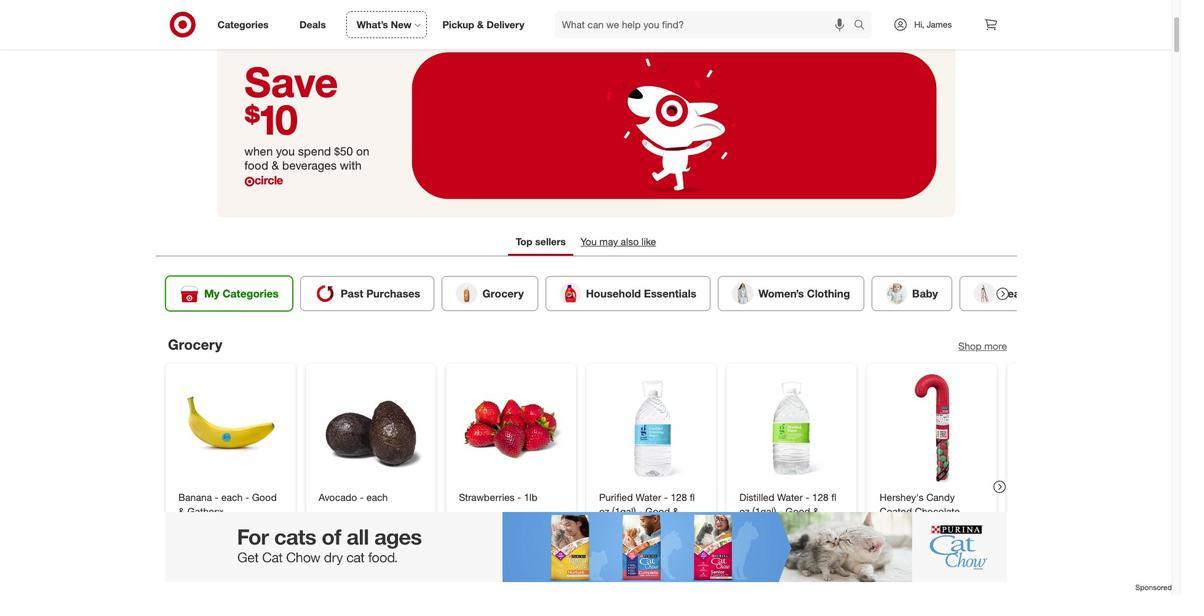Task type: locate. For each thing, give the bounding box(es) containing it.
save
[[245, 57, 338, 107], [190, 560, 207, 569], [331, 560, 347, 569], [471, 560, 487, 569], [611, 561, 628, 570], [752, 561, 768, 570], [892, 561, 908, 570]]

spend
[[298, 144, 331, 158]]

$1.29 down purified water - 128 fl oz (1gal) - good & gather™
[[599, 543, 628, 557]]

household essentials button
[[545, 276, 711, 311]]

2 128 from the left
[[812, 491, 829, 504]]

beverages
[[282, 158, 337, 172]]

oz down purified
[[599, 506, 609, 518]]

0 horizontal spatial water
[[636, 491, 661, 504]]

water inside distilled water - 128 fl oz (1gal) - good & gather™
[[777, 491, 803, 504]]

$10, for $1.39
[[770, 561, 784, 570]]

avocado - each link
[[318, 491, 423, 505]]

top sellers
[[516, 236, 566, 248]]

2 horizontal spatial to
[[815, 586, 822, 595]]

add to cart
[[518, 586, 558, 595], [658, 586, 698, 595], [799, 586, 838, 595]]

you
[[581, 236, 597, 248]]

household essentials
[[586, 287, 696, 300]]

gather™ inside distilled water - 128 fl oz (1gal) - good & gather™
[[739, 520, 775, 532]]

1 oz from the left
[[599, 506, 609, 518]]

1 horizontal spatial to
[[674, 586, 682, 595]]

2 water from the left
[[777, 491, 803, 504]]

128 inside purified water - 128 fl oz (1gal) - good & gather™
[[671, 491, 687, 504]]

water right distilled on the bottom
[[777, 491, 803, 504]]

gather™ inside purified water - 128 fl oz (1gal) - good & gather™
[[599, 520, 635, 532]]

water inside purified water - 128 fl oz (1gal) - good & gather™
[[636, 491, 661, 504]]

oz inside distilled water - 128 fl oz (1gal) - good & gather™
[[739, 506, 750, 518]]

add to cart button
[[510, 581, 566, 596], [650, 581, 706, 596], [791, 581, 847, 596]]

banana - each - good & gather™ image
[[176, 374, 285, 483], [176, 374, 285, 483]]

shop more button
[[958, 340, 1007, 354]]

sponsored
[[1136, 583, 1172, 593]]

each right "avocado"
[[366, 491, 388, 504]]

1 horizontal spatial add to cart
[[658, 586, 698, 595]]

household
[[586, 287, 641, 300]]

hi, james
[[915, 19, 952, 30]]

2 horizontal spatial add to cart button
[[791, 581, 847, 596]]

gather™ down banana
[[187, 506, 223, 518]]

good inside distilled water - 128 fl oz (1gal) - good & gather™
[[786, 506, 810, 518]]

oz
[[599, 506, 609, 518], [739, 506, 750, 518]]

hershey's candy coated chocolate filled plastic holiday cane - 1.4oz image
[[877, 374, 987, 483], [877, 374, 987, 483]]

1 horizontal spatial good
[[645, 506, 670, 518]]

1 water from the left
[[636, 491, 661, 504]]

$1.39
[[739, 543, 768, 557]]

2 each from the left
[[366, 491, 388, 504]]

128
[[671, 491, 687, 504], [812, 491, 829, 504]]

strawberries - 1lb link
[[459, 491, 563, 505]]

beverage
[[202, 571, 233, 580], [342, 571, 373, 580], [483, 571, 513, 580], [623, 571, 654, 580], [763, 571, 794, 580]]

& inside purified water - 128 fl oz (1gal) - good & gather™
[[673, 506, 679, 518]]

categories inside button
[[222, 287, 278, 300]]

pickup & delivery link
[[432, 11, 540, 38]]

0 vertical spatial grocery
[[482, 287, 524, 300]]

1 128 from the left
[[671, 491, 687, 504]]

oz down distilled on the bottom
[[739, 506, 750, 518]]

each
[[221, 491, 242, 504], [366, 491, 388, 504]]

also
[[621, 236, 639, 248]]

1 horizontal spatial cart
[[684, 586, 698, 595]]

1 cart from the left
[[543, 586, 558, 595]]

james
[[927, 19, 952, 30]]

4 save $10, when you $50 on food & beverage from the left
[[599, 561, 702, 580]]

fl for $1.39
[[831, 491, 836, 504]]

2 cart from the left
[[684, 586, 698, 595]]

0 horizontal spatial fl
[[690, 491, 695, 504]]

(1gal) for $1.39
[[752, 506, 776, 518]]

delivery
[[487, 18, 525, 31]]

good inside banana - each - good & gather™
[[252, 491, 277, 504]]

5 save $10, when you $50 on food & beverage from the left
[[739, 561, 842, 580]]

strawberries
[[459, 491, 515, 504]]

hershey's
[[880, 491, 924, 504]]

3 add from the left
[[799, 586, 813, 595]]

$10
[[245, 95, 298, 145]]

128 inside distilled water - 128 fl oz (1gal) - good & gather™
[[812, 491, 829, 504]]

purified water - 128 fl oz (1gal) - good & gather™ image
[[597, 374, 706, 483], [597, 374, 706, 483]]

grocery button
[[442, 276, 538, 311]]

1 horizontal spatial each
[[366, 491, 388, 504]]

& inside 'save 20% on seasonal candy & snacks'
[[902, 571, 907, 580]]

save $10, when you $50 on food & beverage button
[[178, 560, 285, 580], [318, 560, 426, 580], [459, 560, 566, 580], [599, 560, 706, 580], [739, 560, 847, 580]]

circle
[[255, 173, 283, 187]]

& inside 'link'
[[477, 18, 484, 31]]

beauty button
[[960, 276, 1051, 311]]

& inside banana - each - good & gather™
[[178, 506, 184, 518]]

strawberries - 1lb image
[[456, 374, 566, 483], [456, 374, 566, 483]]

oz for $1.39
[[739, 506, 750, 518]]

2 horizontal spatial gather™
[[739, 520, 775, 532]]

save 20% on seasonal candy & snacks
[[880, 561, 968, 580]]

0 horizontal spatial (1gal)
[[612, 506, 636, 518]]

each right banana
[[221, 491, 242, 504]]

fl inside distilled water - 128 fl oz (1gal) - good & gather™
[[831, 491, 836, 504]]

gather™ inside banana - each - good & gather™
[[187, 506, 223, 518]]

3 add to cart from the left
[[799, 586, 838, 595]]

on inside when you spend $50 on food & beverages with circle
[[356, 144, 370, 158]]

1 horizontal spatial $1.29
[[880, 543, 908, 557]]

each inside banana - each - good & gather™
[[221, 491, 242, 504]]

food inside when you spend $50 on food & beverages with circle
[[245, 158, 268, 172]]

fl inside purified water - 128 fl oz (1gal) - good & gather™
[[690, 491, 695, 504]]

1 horizontal spatial 128
[[812, 491, 829, 504]]

water
[[636, 491, 661, 504], [777, 491, 803, 504]]

1 horizontal spatial add
[[658, 586, 672, 595]]

save $10, when you $50 on food & beverage button for $1.39
[[739, 560, 847, 580]]

1 to from the left
[[534, 586, 541, 595]]

2 horizontal spatial good
[[786, 506, 810, 518]]

& inside when you spend $50 on food & beverages with circle
[[272, 158, 279, 172]]

on inside 'save 20% on seasonal candy & snacks'
[[928, 561, 936, 570]]

0 horizontal spatial 128
[[671, 491, 687, 504]]

0 horizontal spatial oz
[[599, 506, 609, 518]]

purified
[[599, 491, 633, 504]]

sellers
[[535, 236, 566, 248]]

2 horizontal spatial cart
[[824, 586, 838, 595]]

2 add to cart from the left
[[658, 586, 698, 595]]

save $10, when you $50 on food & beverage for $1.29
[[599, 561, 702, 580]]

2 to from the left
[[674, 586, 682, 595]]

grocery down 'my'
[[168, 336, 222, 353]]

like
[[642, 236, 656, 248]]

2 save $10, when you $50 on food & beverage button from the left
[[318, 560, 426, 580]]

3 cart from the left
[[824, 586, 838, 595]]

you
[[276, 144, 295, 158], [245, 560, 257, 569], [385, 560, 397, 569], [525, 560, 537, 569], [666, 561, 678, 570], [806, 561, 818, 570]]

2 $1.29 from the left
[[880, 543, 908, 557]]

clothing
[[807, 287, 850, 300]]

avocado - each image
[[316, 374, 426, 483], [316, 374, 426, 483]]

0 horizontal spatial add
[[518, 586, 532, 595]]

128 for $1.29
[[671, 491, 687, 504]]

my
[[204, 287, 219, 300]]

$10,
[[209, 560, 223, 569], [349, 560, 363, 569], [489, 560, 503, 569], [630, 561, 644, 570], [770, 561, 784, 570]]

1 each from the left
[[221, 491, 242, 504]]

(1gal) down purified
[[612, 506, 636, 518]]

1 $1.29 from the left
[[599, 543, 628, 557]]

gather™
[[187, 506, 223, 518], [599, 520, 635, 532], [739, 520, 775, 532]]

hershey's candy coated chocolate filled plastic holiday cane - 1.4oz
[[880, 491, 971, 546]]

1 (1gal) from the left
[[612, 506, 636, 518]]

1 fl from the left
[[690, 491, 695, 504]]

0 horizontal spatial gather™
[[187, 506, 223, 518]]

3 save $10, when you $50 on food & beverage from the left
[[459, 560, 562, 580]]

purchases
[[366, 287, 420, 300]]

0 horizontal spatial good
[[252, 491, 277, 504]]

women's clothing button
[[718, 276, 864, 311]]

2 save $10, when you $50 on food & beverage from the left
[[318, 560, 421, 580]]

top sellers link
[[509, 230, 573, 256]]

0 horizontal spatial cart
[[543, 586, 558, 595]]

0 horizontal spatial to
[[534, 586, 541, 595]]

1 vertical spatial grocery
[[168, 336, 222, 353]]

1 horizontal spatial water
[[777, 491, 803, 504]]

1 horizontal spatial gather™
[[599, 520, 635, 532]]

3 $10, from the left
[[489, 560, 503, 569]]

good inside purified water - 128 fl oz (1gal) - good & gather™
[[645, 506, 670, 518]]

food
[[245, 158, 268, 172], [178, 571, 193, 580], [318, 571, 334, 580], [459, 571, 474, 580], [599, 571, 614, 580], [739, 571, 755, 580]]

categories
[[218, 18, 269, 31], [222, 287, 278, 300]]

$0.59
[[318, 543, 347, 557]]

0 horizontal spatial grocery
[[168, 336, 222, 353]]

water right purified
[[636, 491, 661, 504]]

2 add from the left
[[658, 586, 672, 595]]

2 $10, from the left
[[349, 560, 363, 569]]

2 add to cart button from the left
[[650, 581, 706, 596]]

past purchases
[[341, 287, 420, 300]]

$50
[[334, 144, 353, 158], [259, 560, 270, 569], [399, 560, 411, 569], [539, 560, 551, 569], [680, 561, 691, 570], [820, 561, 832, 570]]

0 horizontal spatial each
[[221, 491, 242, 504]]

1 horizontal spatial add to cart button
[[650, 581, 706, 596]]

pickup & delivery
[[443, 18, 525, 31]]

oz inside purified water - 128 fl oz (1gal) - good & gather™
[[599, 506, 609, 518]]

on
[[356, 144, 370, 158], [273, 560, 281, 569], [413, 560, 421, 569], [553, 560, 562, 569], [693, 561, 702, 570], [834, 561, 842, 570], [928, 561, 936, 570]]

2 fl from the left
[[831, 491, 836, 504]]

0 horizontal spatial $1.29
[[599, 543, 628, 557]]

add for $1.39
[[799, 586, 813, 595]]

1 vertical spatial categories
[[222, 287, 278, 300]]

$1.29 down filled
[[880, 543, 908, 557]]

1 horizontal spatial grocery
[[482, 287, 524, 300]]

0 horizontal spatial add to cart button
[[510, 581, 566, 596]]

save inside 'save 20% on seasonal candy & snacks'
[[892, 561, 908, 570]]

fl
[[690, 491, 695, 504], [831, 491, 836, 504]]

- inside "link"
[[360, 491, 364, 504]]

2 (1gal) from the left
[[752, 506, 776, 518]]

2 horizontal spatial add to cart
[[799, 586, 838, 595]]

distilled water - 128 fl oz (1gal) - good & gather™ image
[[737, 374, 847, 483], [737, 374, 847, 483]]

grocery down 'top' at the left
[[482, 287, 524, 300]]

oz for $1.29
[[599, 506, 609, 518]]

5 $10, from the left
[[770, 561, 784, 570]]

$1.29
[[599, 543, 628, 557], [880, 543, 908, 557]]

gather™ for $1.29
[[599, 520, 635, 532]]

4 $10, from the left
[[630, 561, 644, 570]]

gather™ up $1.39
[[739, 520, 775, 532]]

add to cart for $1.39
[[799, 586, 838, 595]]

4 save $10, when you $50 on food & beverage button from the left
[[599, 560, 706, 580]]

3 add to cart button from the left
[[791, 581, 847, 596]]

5 save $10, when you $50 on food & beverage button from the left
[[739, 560, 847, 580]]

gather™ down purified
[[599, 520, 635, 532]]

to for $1.29
[[674, 586, 682, 595]]

what's new link
[[346, 11, 427, 38]]

2 horizontal spatial add
[[799, 586, 813, 595]]

- inside hershey's candy coated chocolate filled plastic holiday cane - 1.4oz
[[906, 534, 909, 546]]

past
[[341, 287, 363, 300]]

3 to from the left
[[815, 586, 822, 595]]

good
[[252, 491, 277, 504], [645, 506, 670, 518], [786, 506, 810, 518]]

&
[[477, 18, 484, 31], [272, 158, 279, 172], [178, 506, 184, 518], [673, 506, 679, 518], [813, 506, 819, 518], [195, 571, 200, 580], [336, 571, 340, 580], [476, 571, 481, 580], [616, 571, 621, 580], [757, 571, 761, 580], [902, 571, 907, 580]]

hi,
[[915, 19, 925, 30]]

(1gal) down distilled on the bottom
[[752, 506, 776, 518]]

plastic
[[906, 520, 935, 532]]

1 horizontal spatial fl
[[831, 491, 836, 504]]

each inside "link"
[[366, 491, 388, 504]]

to for $1.39
[[815, 586, 822, 595]]

0 horizontal spatial add to cart
[[518, 586, 558, 595]]

2 oz from the left
[[739, 506, 750, 518]]

(1gal) inside distilled water - 128 fl oz (1gal) - good & gather™
[[752, 506, 776, 518]]

1 horizontal spatial (1gal)
[[752, 506, 776, 518]]

What can we help you find? suggestions appear below search field
[[555, 11, 857, 38]]

save $10, when you $50 on food & beverage
[[178, 560, 281, 580], [318, 560, 421, 580], [459, 560, 562, 580], [599, 561, 702, 580], [739, 561, 842, 580]]

(1gal) inside purified water - 128 fl oz (1gal) - good & gather™
[[612, 506, 636, 518]]

my categories button
[[165, 276, 293, 311]]

add
[[518, 586, 532, 595], [658, 586, 672, 595], [799, 586, 813, 595]]

cane
[[880, 534, 903, 546]]

1 horizontal spatial oz
[[739, 506, 750, 518]]

distilled water - 128 fl oz (1gal) - good & gather™
[[739, 491, 836, 532]]

search
[[849, 19, 878, 32]]



Task type: vqa. For each thing, say whether or not it's contained in the screenshot.
Strawberries - 1lb IMAGE
yes



Task type: describe. For each thing, give the bounding box(es) containing it.
coated
[[880, 506, 912, 518]]

beverage for $0.59
[[342, 571, 373, 580]]

strawberries - 1lb
[[459, 491, 537, 504]]

when you spend $50 on food & beverages with circle
[[245, 144, 370, 187]]

cart for $1.39
[[824, 586, 838, 595]]

each for banana
[[221, 491, 242, 504]]

good for $1.29
[[645, 506, 670, 518]]

deals link
[[289, 11, 341, 38]]

categories link
[[207, 11, 284, 38]]

you may also like
[[581, 236, 656, 248]]

top
[[516, 236, 533, 248]]

banana - each - good & gather™
[[178, 491, 277, 518]]

candy
[[880, 571, 900, 580]]

1 $10, from the left
[[209, 560, 223, 569]]

with
[[340, 158, 362, 172]]

advertisement region
[[0, 513, 1172, 583]]

beverage for $1.39
[[763, 571, 794, 580]]

what's
[[357, 18, 388, 31]]

new
[[391, 18, 412, 31]]

1 add to cart from the left
[[518, 586, 558, 595]]

1.4oz
[[912, 534, 936, 546]]

you inside when you spend $50 on food & beverages with circle
[[276, 144, 295, 158]]

water for $1.39
[[777, 491, 803, 504]]

banana - each - good & gather™ link
[[178, 491, 283, 519]]

beauty
[[1000, 287, 1036, 300]]

$10, for $0.59
[[349, 560, 363, 569]]

1 save $10, when you $50 on food & beverage from the left
[[178, 560, 281, 580]]

baby button
[[872, 276, 952, 311]]

grocery inside button
[[482, 287, 524, 300]]

1lb
[[524, 491, 537, 504]]

each for avocado
[[366, 491, 388, 504]]

1 save $10, when you $50 on food & beverage button from the left
[[178, 560, 285, 580]]

my categories
[[204, 287, 278, 300]]

avocado - each
[[318, 491, 388, 504]]

holiday
[[938, 520, 971, 532]]

& inside distilled water - 128 fl oz (1gal) - good & gather™
[[813, 506, 819, 518]]

$10, for $1.29
[[630, 561, 644, 570]]

you may also like link
[[573, 230, 664, 256]]

good for $1.39
[[786, 506, 810, 518]]

$1.29 for hershey's candy coated chocolate filled plastic holiday cane - 1.4oz
[[880, 543, 908, 557]]

3 save $10, when you $50 on food & beverage button from the left
[[459, 560, 566, 580]]

banana
[[178, 491, 212, 504]]

women's clothing
[[759, 287, 850, 300]]

women's
[[759, 287, 804, 300]]

seasonal
[[938, 561, 968, 570]]

shop
[[958, 340, 982, 352]]

gather™ for $1.39
[[739, 520, 775, 532]]

purified water - 128 fl oz (1gal) - good & gather™ link
[[599, 491, 704, 533]]

chocolate
[[915, 506, 960, 518]]

baby
[[912, 287, 938, 300]]

add to cart for $1.29
[[658, 586, 698, 595]]

avocado
[[318, 491, 357, 504]]

add to cart button for $1.39
[[791, 581, 847, 596]]

search button
[[849, 11, 878, 41]]

distilled water - 128 fl oz (1gal) - good & gather™ link
[[739, 491, 844, 533]]

may
[[600, 236, 618, 248]]

essentials
[[644, 287, 696, 300]]

deals
[[300, 18, 326, 31]]

filled
[[880, 520, 903, 532]]

purified water - 128 fl oz (1gal) - good & gather™
[[599, 491, 695, 532]]

when inside when you spend $50 on food & beverages with circle
[[245, 144, 273, 158]]

water for $1.29
[[636, 491, 661, 504]]

snacks
[[909, 571, 932, 580]]

save $10, when you $50 on food & beverage for $1.39
[[739, 561, 842, 580]]

distilled
[[739, 491, 774, 504]]

add for $1.29
[[658, 586, 672, 595]]

candy
[[926, 491, 955, 504]]

0 vertical spatial categories
[[218, 18, 269, 31]]

hershey's candy coated chocolate filled plastic holiday cane - 1.4oz link
[[880, 491, 984, 546]]

more
[[984, 340, 1007, 352]]

1 add from the left
[[518, 586, 532, 595]]

cart for $1.29
[[684, 586, 698, 595]]

128 for $1.39
[[812, 491, 829, 504]]

fl for $1.29
[[690, 491, 695, 504]]

beverage for $1.29
[[623, 571, 654, 580]]

(1gal) for $1.29
[[612, 506, 636, 518]]

$1.29 for purified water - 128 fl oz (1gal) - good & gather™
[[599, 543, 628, 557]]

pickup
[[443, 18, 475, 31]]

save $10, when you $50 on food & beverage button for $1.29
[[599, 560, 706, 580]]

save $10, when you $50 on food & beverage button for $0.59
[[318, 560, 426, 580]]

add to cart button for $1.29
[[650, 581, 706, 596]]

20%
[[910, 561, 926, 570]]

save 20% on seasonal candy & snacks button
[[880, 560, 987, 580]]

past purchases button
[[300, 276, 434, 311]]

save $10, when you $50 on food & beverage for $0.59
[[318, 560, 421, 580]]

shop more
[[958, 340, 1007, 352]]

$50 inside when you spend $50 on food & beverages with circle
[[334, 144, 353, 158]]

what's new
[[357, 18, 412, 31]]

1 add to cart button from the left
[[510, 581, 566, 596]]



